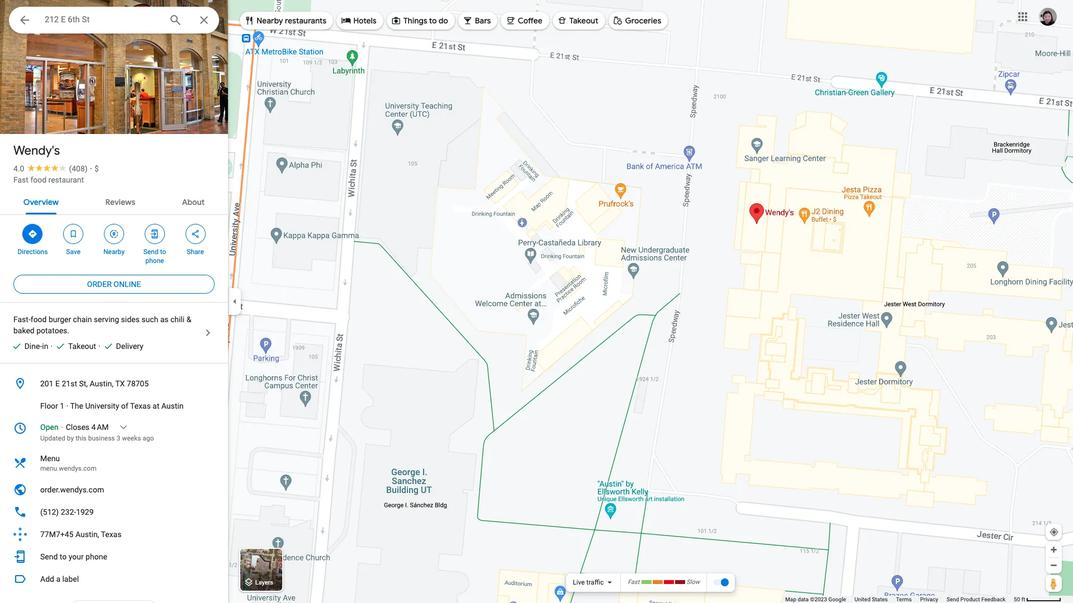 Task type: describe. For each thing, give the bounding box(es) containing it.
50 ft
[[1014, 597, 1026, 603]]

 nearby restaurants
[[244, 14, 327, 27]]

things
[[404, 16, 428, 26]]

77m7+45 austin, texas button
[[0, 524, 228, 546]]

coffee
[[518, 16, 543, 26]]


[[18, 12, 31, 28]]

takeout inside offers takeout group
[[68, 342, 96, 351]]

your
[[69, 553, 84, 562]]

order online
[[87, 280, 141, 289]]

updated
[[40, 435, 65, 443]]


[[244, 14, 254, 27]]

united
[[855, 597, 871, 603]]

tab list inside google maps element
[[0, 188, 228, 215]]

(408)
[[69, 164, 88, 173]]


[[391, 14, 401, 27]]

send to your phone button
[[0, 546, 228, 569]]

201 e 21st st, austin, tx 78705 button
[[0, 373, 228, 395]]

open ⋅ closes 4 am
[[40, 423, 109, 432]]

baked
[[13, 327, 35, 336]]

this
[[76, 435, 87, 443]]

wendy's main content
[[0, 0, 228, 604]]

austin, inside 77m7+45 austin, texas button
[[75, 531, 99, 540]]

footer inside google maps element
[[786, 597, 1014, 604]]

menu
[[40, 455, 60, 464]]

takeout inside  takeout
[[570, 16, 599, 26]]

food for fast-
[[31, 315, 47, 324]]

google maps element
[[0, 0, 1074, 604]]

 search field
[[9, 7, 219, 36]]

to inside  things to do
[[429, 16, 437, 26]]

hotels
[[354, 16, 377, 26]]

send to phone
[[143, 248, 166, 265]]

about
[[182, 197, 205, 207]]

as
[[160, 315, 169, 324]]

fast-food burger chain serving sides such as chili & baked potatoes.
[[13, 315, 191, 336]]

55 photos
[[29, 111, 68, 121]]

dine-
[[24, 342, 42, 351]]

nearby inside actions for wendy's region
[[103, 248, 125, 256]]

google
[[829, 597, 847, 603]]


[[341, 14, 351, 27]]

show street view coverage image
[[1046, 576, 1063, 593]]

add a label button
[[0, 569, 228, 591]]

dine-in
[[24, 342, 48, 351]]

phone inside button
[[86, 553, 107, 562]]

fast-
[[13, 315, 31, 324]]

data
[[798, 597, 809, 603]]

 Show traffic  checkbox
[[714, 579, 729, 588]]

tx
[[115, 380, 125, 389]]

menu.wendys.com
[[40, 465, 97, 473]]


[[506, 14, 516, 27]]

77m7+45 austin, texas
[[40, 531, 122, 540]]


[[463, 14, 473, 27]]

burger
[[49, 315, 71, 324]]

ft
[[1022, 597, 1026, 603]]

google account: michele murakami  
(michele.murakami@adept.ai) image
[[1040, 8, 1058, 26]]

· left $
[[90, 164, 92, 173]]

overview
[[23, 197, 59, 207]]

55 photos button
[[8, 106, 73, 126]]

fast food restaurant button
[[13, 174, 84, 186]]

austin, inside 201 e 21st st, austin, tx 78705 button
[[90, 380, 114, 389]]

fast food restaurant
[[13, 176, 84, 185]]

78705
[[127, 380, 149, 389]]

collapse side panel image
[[229, 296, 241, 308]]

reviews
[[105, 197, 135, 207]]

 takeout
[[557, 14, 599, 27]]

1
[[60, 402, 64, 411]]

fast for fast
[[628, 579, 640, 587]]

directions
[[18, 248, 48, 256]]

overview button
[[14, 188, 68, 215]]

408 reviews element
[[69, 164, 88, 173]]

privacy button
[[921, 597, 939, 604]]

order.wendys.com
[[40, 486, 104, 495]]

a
[[56, 575, 60, 584]]

77m7+45
[[40, 531, 74, 540]]

ago
[[143, 435, 154, 443]]

share
[[187, 248, 204, 256]]

by
[[67, 435, 74, 443]]

bars
[[475, 16, 491, 26]]

3
[[117, 435, 120, 443]]


[[109, 228, 119, 240]]

slow
[[687, 579, 700, 587]]

live traffic option
[[573, 579, 604, 587]]

groceries
[[626, 16, 662, 26]]

· inside offers delivery group
[[98, 342, 100, 351]]

55
[[29, 111, 39, 121]]

201
[[40, 380, 53, 389]]

business
[[88, 435, 115, 443]]

states
[[872, 597, 888, 603]]

photo of wendy's image
[[0, 0, 228, 159]]

floor 1 · the university of texas at austin button
[[0, 395, 228, 418]]

4 am
[[91, 423, 109, 432]]

weeks
[[122, 435, 141, 443]]

 things to do
[[391, 14, 448, 27]]

united states
[[855, 597, 888, 603]]

delivery
[[116, 342, 143, 351]]

united states button
[[855, 597, 888, 604]]



Task type: vqa. For each thing, say whether or not it's contained in the screenshot.
the top Send
yes



Task type: locate. For each thing, give the bounding box(es) containing it.
none field inside 212 e 6th st field
[[45, 13, 160, 26]]

send inside button
[[947, 597, 960, 603]]

1 vertical spatial texas
[[101, 531, 122, 540]]

takeout right 
[[570, 16, 599, 26]]

product
[[961, 597, 981, 603]]

212 E 6th St field
[[9, 7, 219, 34]]

offers delivery group
[[98, 341, 143, 352]]

0 horizontal spatial takeout
[[68, 342, 96, 351]]


[[613, 14, 623, 27]]

to left do
[[429, 16, 437, 26]]

2 horizontal spatial to
[[429, 16, 437, 26]]

201 e 21st st, austin, tx 78705
[[40, 380, 149, 389]]

nearby down 
[[103, 248, 125, 256]]

information for wendy's region
[[0, 373, 228, 569]]

reviews button
[[97, 188, 144, 215]]

1 horizontal spatial to
[[160, 248, 166, 256]]

 coffee
[[506, 14, 543, 27]]

· right in
[[51, 342, 53, 351]]

0 vertical spatial phone
[[146, 257, 164, 265]]

footer
[[786, 597, 1014, 604]]

serves dine-in group
[[7, 341, 48, 352]]

to inside button
[[60, 553, 67, 562]]

online
[[114, 280, 141, 289]]

texas up send to your phone button
[[101, 531, 122, 540]]

1 horizontal spatial send
[[143, 248, 159, 256]]

fast for fast food restaurant
[[13, 176, 28, 185]]

add a label
[[40, 575, 79, 584]]

· $
[[90, 164, 99, 173]]

to inside send to phone
[[160, 248, 166, 256]]

photos
[[41, 111, 68, 121]]

0 horizontal spatial texas
[[101, 531, 122, 540]]

1 horizontal spatial fast
[[628, 579, 640, 587]]

0 horizontal spatial send
[[40, 553, 58, 562]]

hours image
[[13, 422, 27, 436]]

0 horizontal spatial phone
[[86, 553, 107, 562]]


[[557, 14, 567, 27]]

phone inside send to phone
[[146, 257, 164, 265]]

price: inexpensive element
[[94, 164, 99, 173]]

tab list containing overview
[[0, 188, 228, 215]]

floor
[[40, 402, 58, 411]]

send
[[143, 248, 159, 256], [40, 553, 58, 562], [947, 597, 960, 603]]

tab list
[[0, 188, 228, 215]]

· inside 'floor 1 · the university of texas at austin' button
[[66, 402, 68, 411]]

send for send product feedback
[[947, 597, 960, 603]]

save
[[66, 248, 81, 256]]

restaurants
[[285, 16, 327, 26]]

0 vertical spatial food
[[30, 176, 46, 185]]

&
[[187, 315, 191, 324]]

do
[[439, 16, 448, 26]]

austin, down 1929
[[75, 531, 99, 540]]

⋅
[[60, 423, 64, 432]]

fast down 4.0
[[13, 176, 28, 185]]


[[68, 228, 78, 240]]

to for send to your phone
[[60, 553, 67, 562]]

offers takeout group
[[51, 341, 96, 352]]

0 vertical spatial send
[[143, 248, 159, 256]]


[[28, 228, 38, 240]]

food
[[30, 176, 46, 185], [31, 315, 47, 324]]

50 ft button
[[1014, 597, 1062, 603]]

zoom in image
[[1050, 546, 1059, 555]]

label
[[62, 575, 79, 584]]

austin,
[[90, 380, 114, 389], [75, 531, 99, 540]]

food inside button
[[30, 176, 46, 185]]

zoom out image
[[1050, 562, 1059, 570]]

send product feedback button
[[947, 597, 1006, 604]]

1 food from the top
[[30, 176, 46, 185]]

serving
[[94, 315, 119, 324]]

phone down 
[[146, 257, 164, 265]]

send left product
[[947, 597, 960, 603]]

send inside button
[[40, 553, 58, 562]]

1 vertical spatial phone
[[86, 553, 107, 562]]

send for send to your phone
[[40, 553, 58, 562]]

live
[[573, 579, 585, 587]]

· inside offers takeout group
[[51, 342, 53, 351]]

0 vertical spatial austin,
[[90, 380, 114, 389]]

food up potatoes.
[[31, 315, 47, 324]]

food inside fast-food burger chain serving sides such as chili & baked potatoes.
[[31, 315, 47, 324]]

0 vertical spatial to
[[429, 16, 437, 26]]

2 horizontal spatial send
[[947, 597, 960, 603]]

to left 'your'
[[60, 553, 67, 562]]

 bars
[[463, 14, 491, 27]]

1 horizontal spatial phone
[[146, 257, 164, 265]]

None field
[[45, 13, 160, 26]]

nearby inside  nearby restaurants
[[257, 16, 283, 26]]

order.wendys.com link
[[0, 479, 228, 502]]

send down 
[[143, 248, 159, 256]]

university
[[85, 402, 119, 411]]

50
[[1014, 597, 1021, 603]]

0 vertical spatial takeout
[[570, 16, 599, 26]]

map data ©2023 google
[[786, 597, 847, 603]]

2 food from the top
[[31, 315, 47, 324]]

layers
[[255, 580, 273, 587]]

austin, right st,
[[90, 380, 114, 389]]

1 vertical spatial takeout
[[68, 342, 96, 351]]

232-
[[61, 508, 76, 517]]

0 horizontal spatial nearby
[[103, 248, 125, 256]]

· right 1
[[66, 402, 68, 411]]

texas left the at
[[130, 402, 151, 411]]

order
[[87, 280, 112, 289]]

chain
[[73, 315, 92, 324]]

phone right 'your'
[[86, 553, 107, 562]]

to left share
[[160, 248, 166, 256]]

send to your phone
[[40, 553, 107, 562]]

4.0 stars image
[[24, 164, 69, 172]]

0 horizontal spatial fast
[[13, 176, 28, 185]]

1 horizontal spatial nearby
[[257, 16, 283, 26]]

fast inside button
[[13, 176, 28, 185]]

show your location image
[[1050, 528, 1060, 538]]

fast right traffic
[[628, 579, 640, 587]]

1 vertical spatial send
[[40, 553, 58, 562]]

1 vertical spatial austin,
[[75, 531, 99, 540]]

show open hours for the week image
[[118, 423, 128, 433]]

send for send to phone
[[143, 248, 159, 256]]

updated by this business 3 weeks ago
[[40, 435, 154, 443]]

map
[[786, 597, 797, 603]]

0 vertical spatial nearby
[[257, 16, 283, 26]]

1 horizontal spatial texas
[[130, 402, 151, 411]]

chili
[[171, 315, 185, 324]]

0 vertical spatial fast
[[13, 176, 28, 185]]

food for fast
[[30, 176, 46, 185]]

sides
[[121, 315, 140, 324]]

1 vertical spatial fast
[[628, 579, 640, 587]]

1 vertical spatial nearby
[[103, 248, 125, 256]]

to
[[429, 16, 437, 26], [160, 248, 166, 256], [60, 553, 67, 562]]

restaurant
[[48, 176, 84, 185]]


[[190, 228, 201, 240]]

privacy
[[921, 597, 939, 603]]

·
[[90, 164, 92, 173], [51, 342, 53, 351], [98, 342, 100, 351], [66, 402, 68, 411]]

21st
[[62, 380, 77, 389]]

order online link
[[13, 271, 215, 298]]

takeout down chain
[[68, 342, 96, 351]]

send inside send to phone
[[143, 248, 159, 256]]

footer containing map data ©2023 google
[[786, 597, 1014, 604]]

©2023
[[811, 597, 828, 603]]

nearby
[[257, 16, 283, 26], [103, 248, 125, 256]]

to for send to phone
[[160, 248, 166, 256]]

· down fast-food burger chain serving sides such as chili & baked potatoes. at bottom left
[[98, 342, 100, 351]]

food down 4.0 stars image
[[30, 176, 46, 185]]

send up add
[[40, 553, 58, 562]]

 hotels
[[341, 14, 377, 27]]

nearby right the 
[[257, 16, 283, 26]]

$
[[94, 164, 99, 173]]

closes
[[66, 423, 90, 432]]

st,
[[79, 380, 88, 389]]

about button
[[173, 188, 214, 215]]

live traffic
[[573, 579, 604, 587]]

in
[[42, 342, 48, 351]]

takeout
[[570, 16, 599, 26], [68, 342, 96, 351]]

fast
[[13, 176, 28, 185], [628, 579, 640, 587]]

4.0
[[13, 164, 24, 173]]

e
[[55, 380, 60, 389]]

actions for wendy's region
[[0, 215, 228, 271]]

(512) 232-1929 button
[[0, 502, 228, 524]]

0 vertical spatial texas
[[130, 402, 151, 411]]

menu menu.wendys.com
[[40, 455, 97, 473]]

2 vertical spatial send
[[947, 597, 960, 603]]

0 horizontal spatial to
[[60, 553, 67, 562]]

1 vertical spatial to
[[160, 248, 166, 256]]

terms button
[[897, 597, 912, 604]]

at
[[153, 402, 160, 411]]

terms
[[897, 597, 912, 603]]

1 vertical spatial food
[[31, 315, 47, 324]]

the
[[70, 402, 83, 411]]

1 horizontal spatial takeout
[[570, 16, 599, 26]]

austin
[[161, 402, 184, 411]]

texas
[[130, 402, 151, 411], [101, 531, 122, 540]]

2 vertical spatial to
[[60, 553, 67, 562]]



